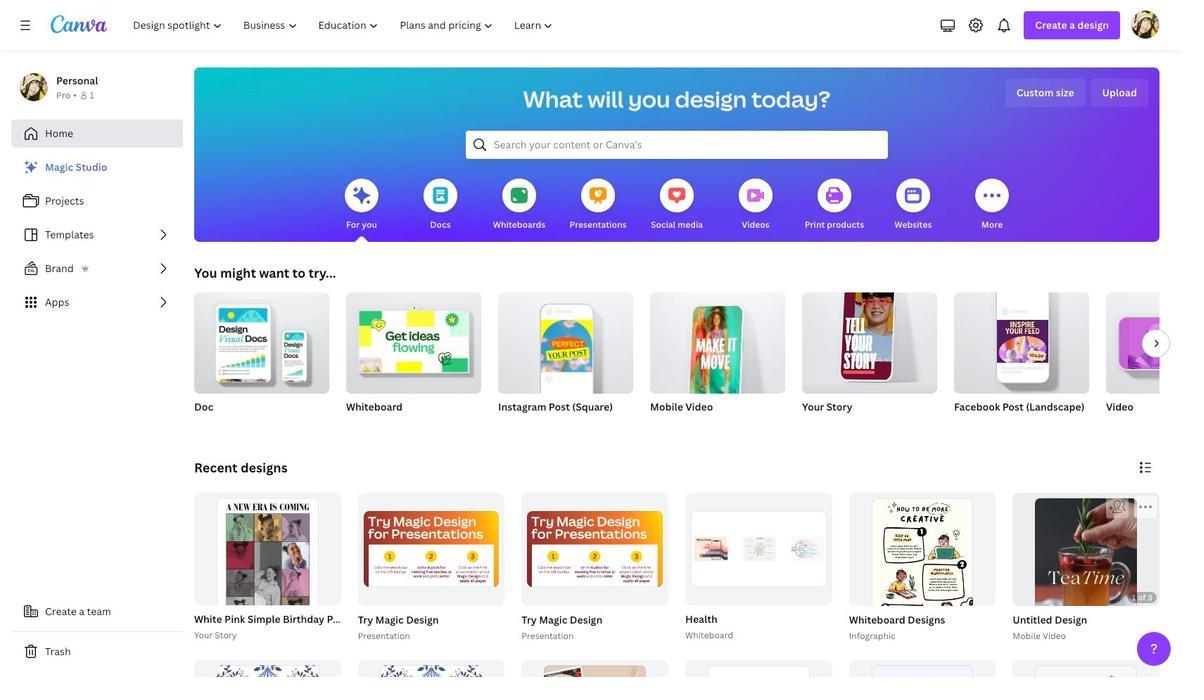 Task type: locate. For each thing, give the bounding box(es) containing it.
list
[[11, 153, 183, 317]]

Search search field
[[494, 132, 860, 158]]

group
[[802, 284, 938, 432], [802, 284, 938, 394], [194, 287, 329, 432], [194, 287, 329, 394], [346, 287, 481, 432], [346, 287, 481, 394], [498, 287, 634, 432], [498, 287, 634, 394], [650, 287, 786, 432], [650, 287, 786, 402], [954, 293, 1090, 432], [1107, 293, 1183, 432], [191, 493, 480, 678], [194, 493, 341, 678], [355, 493, 505, 644], [358, 493, 505, 606], [519, 493, 669, 644], [522, 493, 669, 606], [683, 493, 832, 644], [686, 493, 832, 606], [847, 493, 996, 678], [1010, 493, 1160, 678], [1013, 493, 1160, 678], [194, 661, 341, 678], [358, 661, 505, 678], [522, 661, 669, 678], [686, 661, 832, 678], [849, 661, 996, 678], [1013, 661, 1160, 678]]

top level navigation element
[[124, 11, 566, 39]]

None search field
[[466, 131, 888, 159]]



Task type: vqa. For each thing, say whether or not it's contained in the screenshot.
LMS Integrations link
no



Task type: describe. For each thing, give the bounding box(es) containing it.
stephanie aranda image
[[1132, 11, 1160, 39]]



